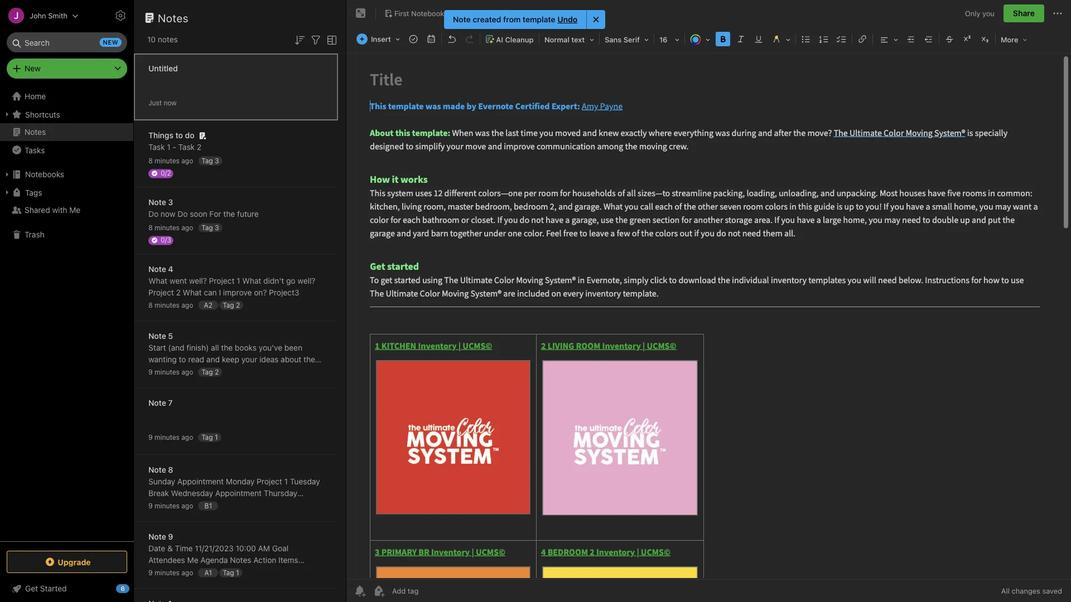 Task type: vqa. For each thing, say whether or not it's contained in the screenshot.
the Do now Do soon For the future
yes



Task type: describe. For each thing, give the bounding box(es) containing it.
and inside date & time 11/21/2023 10:00 am goal attendees me agenda notes action items assignee status clean up meeting notes send out meeting notes and action items
[[216, 580, 229, 589]]

calendar event image
[[424, 31, 439, 47]]

2 inside what went well? project 1 what didn't go well? project 2 what can i improve on? project3
[[176, 288, 181, 297]]

first
[[395, 9, 409, 17]]

first notebook
[[395, 9, 444, 17]]

what went well? project 1 what didn't go well? project 2 what can i improve on? project3
[[148, 277, 316, 297]]

text
[[572, 35, 585, 44]]

smith
[[48, 11, 68, 20]]

insert link image
[[855, 31, 871, 47]]

soon
[[190, 210, 207, 219]]

notebooks
[[25, 170, 64, 179]]

notes inside tree
[[25, 128, 46, 137]]

0 vertical spatial appointment
[[177, 477, 224, 487]]

on?
[[254, 288, 267, 297]]

4
[[168, 265, 173, 274]]

2 down improve
[[236, 301, 240, 309]]

1 ago from the top
[[181, 157, 193, 165]]

about
[[281, 355, 301, 364]]

strikethrough image
[[942, 31, 958, 47]]

Sort options field
[[293, 32, 306, 47]]

thursday
[[264, 489, 297, 498]]

5 ago from the top
[[181, 434, 193, 442]]

0 horizontal spatial what
[[148, 277, 167, 286]]

tip:
[[206, 367, 220, 376]]

project down sunday
[[148, 501, 174, 510]]

assignee
[[148, 568, 181, 577]]

only
[[965, 9, 981, 17]]

book,
[[148, 379, 169, 388]]

clean
[[209, 568, 229, 577]]

9 for note 5
[[148, 369, 153, 376]]

1 inside what went well? project 1 what didn't go well? project 2 what can i improve on? project3
[[237, 277, 240, 286]]

2 horizontal spatial what
[[242, 277, 261, 286]]

9 up note 8
[[148, 434, 153, 442]]

6 minutes from the top
[[155, 503, 180, 510]]

shared
[[25, 206, 50, 215]]

3 minutes from the top
[[155, 302, 180, 309]]

3 8 minutes ago from the top
[[148, 302, 193, 309]]

2 ago from the top
[[181, 224, 193, 232]]

get started
[[25, 585, 67, 594]]

task image
[[406, 31, 421, 47]]

9 minutes ago for note 8
[[148, 503, 193, 510]]

tag 3 for for
[[202, 224, 219, 232]]

7
[[168, 399, 173, 408]]

date
[[148, 544, 165, 554]]

note for note 9
[[148, 533, 166, 542]]

undo image
[[444, 31, 460, 47]]

9 minutes ago for note 9
[[148, 569, 193, 577]]

do
[[185, 131, 194, 140]]

future
[[237, 210, 259, 219]]

9 minutes ago for note 5
[[148, 369, 193, 376]]

expand note image
[[354, 7, 368, 20]]

share
[[1013, 9, 1035, 18]]

sans
[[605, 35, 622, 44]]

7 ago from the top
[[181, 569, 193, 577]]

add filters image
[[309, 33, 323, 47]]

changes
[[1012, 587, 1041, 596]]

with
[[52, 206, 67, 215]]

notes link
[[0, 123, 133, 141]]

8 minutes ago for 1
[[148, 157, 193, 165]]

note for note 7
[[148, 399, 166, 408]]

tags button
[[0, 184, 133, 201]]

Alignment field
[[874, 31, 902, 47]]

from
[[503, 15, 521, 24]]

you're
[[229, 367, 251, 376]]

time
[[175, 544, 193, 554]]

settings image
[[114, 9, 127, 22]]

Font size field
[[656, 31, 684, 47]]

things to do
[[148, 131, 194, 140]]

reading
[[253, 367, 280, 376]]

ai
[[496, 35, 503, 44]]

out
[[148, 580, 160, 589]]

0 vertical spatial tag 2
[[223, 301, 240, 309]]

2 inside sunday appointment monday project 1 tuesday break wednesday appointment thursday project 2 friday task 3 saturday break
[[176, 501, 181, 510]]

1 minutes from the top
[[155, 157, 180, 165]]

new button
[[7, 59, 127, 79]]

started
[[40, 585, 67, 594]]

new search field
[[15, 32, 122, 52]]

-
[[173, 143, 176, 152]]

now for do
[[161, 210, 176, 219]]

expand tags image
[[3, 188, 12, 197]]

shared with me
[[25, 206, 80, 215]]

do now do soon for the future
[[148, 210, 259, 219]]

pictu...
[[188, 379, 213, 388]]

undo
[[558, 15, 578, 24]]

me inside date & time 11/21/2023 10:00 am goal attendees me agenda notes action items assignee status clean up meeting notes send out meeting notes and action items
[[187, 556, 198, 565]]

shortcuts button
[[0, 105, 133, 123]]

cleanup
[[505, 35, 534, 44]]

(and
[[168, 343, 184, 353]]

upgrade
[[58, 558, 91, 567]]

action
[[254, 556, 276, 565]]

place.
[[183, 367, 204, 376]]

subscript image
[[978, 31, 993, 47]]

john smith
[[30, 11, 68, 20]]

Add tag field
[[391, 587, 475, 596]]

project down went
[[148, 288, 174, 297]]

1 do from the left
[[148, 210, 159, 219]]

4 minutes from the top
[[155, 369, 180, 376]]

sunday appointment monday project 1 tuesday break wednesday appointment thursday project 2 friday task 3 saturday break
[[148, 477, 320, 510]]

2 left if
[[215, 368, 219, 376]]

and inside start (and finish) all the books you've been wanting to read and keep your ideas about them all in one place. tip: if you're reading a physical book, take pictu...
[[206, 355, 220, 364]]

expand notebooks image
[[3, 170, 12, 179]]

a1
[[205, 569, 212, 577]]

add a reminder image
[[353, 585, 367, 598]]

b1
[[205, 502, 212, 510]]

1 well? from the left
[[189, 277, 207, 286]]

start (and finish) all the books you've been wanting to read and keep your ideas about them all in one place. tip: if you're reading a physical book, take pictu...
[[148, 343, 322, 388]]

&
[[167, 544, 173, 554]]

4 ago from the top
[[181, 369, 193, 376]]

physical
[[289, 367, 318, 376]]

a
[[283, 367, 287, 376]]

undo link
[[558, 15, 578, 25]]

0 vertical spatial notes
[[158, 11, 189, 24]]

note 5
[[148, 332, 173, 341]]

8 down the things
[[148, 157, 153, 165]]

only you
[[965, 9, 995, 17]]

1 inside sunday appointment monday project 1 tuesday break wednesday appointment thursday project 2 friday task 3 saturday break
[[284, 477, 288, 487]]

italic image
[[733, 31, 749, 47]]

project up i
[[209, 277, 235, 286]]

note for note created from template undo
[[453, 15, 471, 24]]

them
[[304, 355, 322, 364]]

bulleted list image
[[799, 31, 814, 47]]

insert
[[371, 35, 391, 43]]

you've
[[259, 343, 282, 353]]

items
[[279, 556, 298, 565]]

Help and Learning task checklist field
[[0, 580, 134, 598]]

template
[[523, 15, 556, 24]]

Add filters field
[[309, 32, 323, 47]]

More actions field
[[1051, 4, 1065, 22]]

0 vertical spatial tag 1
[[202, 434, 218, 441]]

note 4
[[148, 265, 173, 274]]

note 3
[[148, 198, 173, 207]]

0 vertical spatial meeting
[[242, 568, 272, 577]]

2 well? from the left
[[298, 277, 316, 286]]

1 horizontal spatial what
[[183, 288, 202, 297]]

task inside sunday appointment monday project 1 tuesday break wednesday appointment thursday project 2 friday task 3 saturday break
[[207, 501, 223, 510]]

click to collapse image
[[130, 582, 138, 595]]

saturday
[[233, 501, 265, 510]]

10
[[147, 35, 156, 44]]

note window element
[[347, 0, 1071, 603]]

6
[[121, 586, 125, 593]]

friday
[[183, 501, 205, 510]]

tag 3 for 2
[[202, 157, 219, 165]]

View options field
[[323, 32, 339, 47]]



Task type: locate. For each thing, give the bounding box(es) containing it.
task right friday
[[207, 501, 223, 510]]

0 vertical spatial 8 minutes ago
[[148, 157, 193, 165]]

8 down note 3
[[148, 224, 153, 232]]

tag 1 down pictu...
[[202, 434, 218, 441]]

ideas
[[259, 355, 279, 364]]

1 vertical spatial all
[[148, 367, 156, 376]]

do left soon
[[178, 210, 188, 219]]

tags
[[25, 188, 42, 197]]

untitled
[[148, 64, 178, 73]]

status
[[183, 568, 206, 577]]

first notebook button
[[381, 6, 448, 21]]

0 horizontal spatial break
[[148, 489, 169, 498]]

1
[[167, 143, 171, 152], [237, 277, 240, 286], [215, 434, 218, 441], [284, 477, 288, 487], [236, 569, 239, 577]]

notes down a1
[[194, 580, 214, 589]]

16
[[660, 35, 668, 44]]

8 minutes ago for now
[[148, 224, 193, 232]]

Highlight field
[[768, 31, 795, 47]]

note down 0/2
[[148, 198, 166, 207]]

what left can
[[183, 288, 202, 297]]

6 ago from the top
[[181, 503, 193, 510]]

underline image
[[751, 31, 767, 47]]

tag 2 down improve
[[223, 301, 240, 309]]

note up start
[[148, 332, 166, 341]]

minutes up 0/2
[[155, 157, 180, 165]]

shared with me link
[[0, 201, 133, 219]]

1 vertical spatial notes
[[25, 128, 46, 137]]

now down note 3
[[161, 210, 176, 219]]

9 minutes ago down attendees
[[148, 569, 193, 577]]

note for note 3
[[148, 198, 166, 207]]

9 minutes ago up take
[[148, 369, 193, 376]]

notes inside date & time 11/21/2023 10:00 am goal attendees me agenda notes action items assignee status clean up meeting notes send out meeting notes and action items
[[230, 556, 251, 565]]

indent image
[[903, 31, 919, 47]]

More field
[[997, 31, 1032, 47]]

1 vertical spatial me
[[187, 556, 198, 565]]

1 vertical spatial 8 minutes ago
[[148, 224, 193, 232]]

note left 4
[[148, 265, 166, 274]]

task down do
[[178, 143, 195, 152]]

0/3
[[161, 236, 171, 244]]

superscript image
[[960, 31, 975, 47]]

note up undo icon
[[453, 15, 471, 24]]

appointment down monday
[[215, 489, 262, 498]]

1 8 minutes ago from the top
[[148, 157, 193, 165]]

notes down items
[[274, 568, 294, 577]]

more
[[1001, 35, 1019, 44]]

your
[[241, 355, 257, 364]]

9 minutes ago
[[148, 369, 193, 376], [148, 434, 193, 442], [148, 503, 193, 510], [148, 569, 193, 577]]

for
[[210, 210, 221, 219]]

outdent image
[[921, 31, 937, 47]]

action
[[231, 580, 254, 589]]

things
[[148, 131, 173, 140]]

0 vertical spatial notes
[[158, 35, 178, 44]]

the inside start (and finish) all the books you've been wanting to read and keep your ideas about them all in one place. tip: if you're reading a physical book, take pictu...
[[221, 343, 233, 353]]

all
[[1002, 587, 1010, 596]]

add tag image
[[372, 585, 386, 598]]

been
[[285, 343, 302, 353]]

shortcuts
[[25, 110, 60, 119]]

agenda
[[201, 556, 228, 565]]

minutes down wanting
[[155, 369, 180, 376]]

Account field
[[0, 4, 79, 27]]

tag 1 up action
[[223, 569, 239, 577]]

didn't
[[263, 277, 284, 286]]

8 up sunday
[[168, 466, 173, 475]]

a2
[[204, 301, 213, 309]]

1 9 minutes ago from the top
[[148, 369, 193, 376]]

task 1 - task 2
[[148, 143, 202, 152]]

Search text field
[[15, 32, 119, 52]]

project up the thursday
[[257, 477, 282, 487]]

to inside start (and finish) all the books you've been wanting to read and keep your ideas about them all in one place. tip: if you're reading a physical book, take pictu...
[[179, 355, 186, 364]]

2 vertical spatial notes
[[230, 556, 251, 565]]

0 vertical spatial tag 3
[[202, 157, 219, 165]]

1 vertical spatial tag 1
[[223, 569, 239, 577]]

to
[[176, 131, 183, 140], [179, 355, 186, 364]]

11/21/2023
[[195, 544, 234, 554]]

minutes
[[155, 157, 180, 165], [155, 224, 180, 232], [155, 302, 180, 309], [155, 369, 180, 376], [155, 434, 180, 442], [155, 503, 180, 510], [155, 569, 180, 577]]

get
[[25, 585, 38, 594]]

2 8 minutes ago from the top
[[148, 224, 193, 232]]

9 left in
[[148, 369, 153, 376]]

0 vertical spatial and
[[206, 355, 220, 364]]

2 horizontal spatial notes
[[230, 556, 251, 565]]

2 left friday
[[176, 501, 181, 510]]

9 minutes ago up note 8
[[148, 434, 193, 442]]

and up the tip:
[[206, 355, 220, 364]]

1 vertical spatial now
[[161, 210, 176, 219]]

to left do
[[176, 131, 183, 140]]

checklist image
[[834, 31, 850, 47]]

3 9 minutes ago from the top
[[148, 503, 193, 510]]

tree
[[0, 88, 134, 541]]

numbered list image
[[816, 31, 832, 47]]

1 horizontal spatial well?
[[298, 277, 316, 286]]

break down the thursday
[[267, 501, 287, 510]]

1 horizontal spatial me
[[187, 556, 198, 565]]

go
[[286, 277, 296, 286]]

1 horizontal spatial break
[[267, 501, 287, 510]]

meeting down action
[[242, 568, 272, 577]]

1 horizontal spatial tag 1
[[223, 569, 239, 577]]

saved
[[1043, 587, 1063, 596]]

up
[[231, 568, 240, 577]]

ago down 'task 1 - task 2'
[[181, 157, 193, 165]]

minutes down sunday
[[155, 503, 180, 510]]

0 horizontal spatial task
[[148, 143, 165, 152]]

2 do from the left
[[178, 210, 188, 219]]

3 ago from the top
[[181, 302, 193, 309]]

9 up '&'
[[168, 533, 173, 542]]

all changes saved
[[1002, 587, 1063, 596]]

ago left a1
[[181, 569, 193, 577]]

1 horizontal spatial notes
[[158, 11, 189, 24]]

tasks button
[[0, 141, 133, 159]]

9 for note 9
[[148, 569, 153, 577]]

0 vertical spatial break
[[148, 489, 169, 498]]

2 vertical spatial notes
[[194, 580, 214, 589]]

note for note 8
[[148, 466, 166, 475]]

me up "status"
[[187, 556, 198, 565]]

meeting
[[242, 568, 272, 577], [162, 580, 192, 589]]

8 up note 5
[[148, 302, 153, 309]]

now right just
[[164, 99, 177, 107]]

minutes up 0/3
[[155, 224, 180, 232]]

9 down sunday
[[148, 503, 153, 510]]

0 vertical spatial now
[[164, 99, 177, 107]]

0 horizontal spatial notes
[[158, 35, 178, 44]]

note for note 5
[[148, 332, 166, 341]]

8 minutes ago down went
[[148, 302, 193, 309]]

2 down went
[[176, 288, 181, 297]]

can
[[204, 288, 217, 297]]

notebook
[[411, 9, 444, 17]]

10 notes
[[147, 35, 178, 44]]

1 vertical spatial tag 3
[[202, 224, 219, 232]]

1 vertical spatial appointment
[[215, 489, 262, 498]]

all right finish)
[[211, 343, 219, 353]]

improve
[[223, 288, 252, 297]]

0 vertical spatial all
[[211, 343, 219, 353]]

1 vertical spatial meeting
[[162, 580, 192, 589]]

well? right go
[[298, 277, 316, 286]]

0 vertical spatial to
[[176, 131, 183, 140]]

start
[[148, 343, 166, 353]]

trash
[[25, 230, 44, 239]]

9 for note 8
[[148, 503, 153, 510]]

notes up tasks
[[25, 128, 46, 137]]

note left 7
[[148, 399, 166, 408]]

0 horizontal spatial me
[[69, 206, 80, 215]]

8 minutes ago up 0/2
[[148, 157, 193, 165]]

upgrade button
[[7, 551, 127, 574]]

just
[[148, 99, 162, 107]]

task down the things
[[148, 143, 165, 152]]

8 minutes ago up 0/3
[[148, 224, 193, 232]]

tag 2 left if
[[202, 368, 219, 376]]

minutes down went
[[155, 302, 180, 309]]

Heading level field
[[541, 31, 598, 47]]

more actions image
[[1051, 7, 1065, 20]]

ago right one in the bottom of the page
[[181, 369, 193, 376]]

0 vertical spatial the
[[223, 210, 235, 219]]

1 vertical spatial the
[[221, 343, 233, 353]]

break down sunday
[[148, 489, 169, 498]]

0 horizontal spatial do
[[148, 210, 159, 219]]

new
[[103, 39, 118, 46]]

1 horizontal spatial all
[[211, 343, 219, 353]]

tree containing home
[[0, 88, 134, 541]]

1 vertical spatial notes
[[274, 568, 294, 577]]

to down (and
[[179, 355, 186, 364]]

0 horizontal spatial tag 1
[[202, 434, 218, 441]]

sans serif
[[605, 35, 640, 44]]

new
[[25, 64, 41, 73]]

note 7
[[148, 399, 173, 408]]

ago down take
[[181, 434, 193, 442]]

1 horizontal spatial notes
[[194, 580, 214, 589]]

1 vertical spatial and
[[216, 580, 229, 589]]

Note Editor text field
[[347, 54, 1071, 580]]

went
[[170, 277, 187, 286]]

note
[[453, 15, 471, 24], [148, 198, 166, 207], [148, 265, 166, 274], [148, 332, 166, 341], [148, 399, 166, 408], [148, 466, 166, 475], [148, 533, 166, 542]]

the
[[223, 210, 235, 219], [221, 343, 233, 353]]

me right with
[[69, 206, 80, 215]]

now for just
[[164, 99, 177, 107]]

3 inside sunday appointment monday project 1 tuesday break wednesday appointment thursday project 2 friday task 3 saturday break
[[226, 501, 230, 510]]

take
[[171, 379, 186, 388]]

and down clean
[[216, 580, 229, 589]]

normal
[[545, 35, 570, 44]]

2 right -
[[197, 143, 202, 152]]

0 vertical spatial me
[[69, 206, 80, 215]]

0 horizontal spatial all
[[148, 367, 156, 376]]

trash link
[[0, 226, 133, 244]]

do
[[148, 210, 159, 219], [178, 210, 188, 219]]

0 horizontal spatial meeting
[[162, 580, 192, 589]]

0 horizontal spatial well?
[[189, 277, 207, 286]]

all left in
[[148, 367, 156, 376]]

the up keep
[[221, 343, 233, 353]]

1 horizontal spatial do
[[178, 210, 188, 219]]

2
[[197, 143, 202, 152], [176, 288, 181, 297], [236, 301, 240, 309], [215, 368, 219, 376], [176, 501, 181, 510]]

Insert field
[[354, 31, 404, 47]]

notes right 10
[[158, 35, 178, 44]]

notes up up
[[230, 556, 251, 565]]

1 horizontal spatial meeting
[[242, 568, 272, 577]]

normal text
[[545, 35, 585, 44]]

note created from template undo
[[453, 15, 578, 24]]

5 minutes from the top
[[155, 434, 180, 442]]

Font color field
[[686, 31, 714, 47]]

the right for in the left top of the page
[[223, 210, 235, 219]]

note 8
[[148, 466, 173, 475]]

tag 2
[[223, 301, 240, 309], [202, 368, 219, 376]]

well?
[[189, 277, 207, 286], [298, 277, 316, 286]]

meeting down assignee
[[162, 580, 192, 589]]

note 9
[[148, 533, 173, 542]]

ago down 'wednesday'
[[181, 503, 193, 510]]

attendees
[[148, 556, 185, 565]]

1 vertical spatial break
[[267, 501, 287, 510]]

2 9 minutes ago from the top
[[148, 434, 193, 442]]

sunday
[[148, 477, 175, 487]]

note up sunday
[[148, 466, 166, 475]]

one
[[167, 367, 180, 376]]

9 up out
[[148, 569, 153, 577]]

ago down soon
[[181, 224, 193, 232]]

0/2
[[161, 169, 171, 177]]

4 9 minutes ago from the top
[[148, 569, 193, 577]]

minutes down attendees
[[155, 569, 180, 577]]

2 tag 3 from the top
[[202, 224, 219, 232]]

note up the date
[[148, 533, 166, 542]]

ago left a2 on the left
[[181, 302, 193, 309]]

what down note 4
[[148, 277, 167, 286]]

keep
[[222, 355, 239, 364]]

what up the on?
[[242, 277, 261, 286]]

i
[[219, 288, 221, 297]]

serif
[[624, 35, 640, 44]]

me inside the shared with me link
[[69, 206, 80, 215]]

do down note 3
[[148, 210, 159, 219]]

now
[[164, 99, 177, 107], [161, 210, 176, 219]]

Font family field
[[601, 31, 653, 47]]

9 minutes ago down 'wednesday'
[[148, 503, 193, 510]]

date & time 11/21/2023 10:00 am goal attendees me agenda notes action items assignee status clean up meeting notes send out meeting notes and action items
[[148, 544, 314, 589]]

bold image
[[715, 31, 731, 47]]

2 horizontal spatial task
[[207, 501, 223, 510]]

what
[[148, 277, 167, 286], [242, 277, 261, 286], [183, 288, 202, 297]]

appointment up 'wednesday'
[[177, 477, 224, 487]]

1 tag 3 from the top
[[202, 157, 219, 165]]

minutes up note 8
[[155, 434, 180, 442]]

tag
[[202, 157, 213, 165], [202, 224, 213, 232], [223, 301, 234, 309], [202, 368, 213, 376], [202, 434, 213, 441], [223, 569, 234, 577]]

1 horizontal spatial task
[[178, 143, 195, 152]]

1 vertical spatial to
[[179, 355, 186, 364]]

1 vertical spatial tag 2
[[202, 368, 219, 376]]

2 horizontal spatial notes
[[274, 568, 294, 577]]

notes up the 10 notes on the top left of page
[[158, 11, 189, 24]]

note for note 4
[[148, 265, 166, 274]]

well? up can
[[189, 277, 207, 286]]

notebooks link
[[0, 166, 133, 184]]

just now
[[148, 99, 177, 107]]

1 horizontal spatial tag 2
[[223, 301, 240, 309]]

0 horizontal spatial tag 2
[[202, 368, 219, 376]]

0 horizontal spatial notes
[[25, 128, 46, 137]]

2 vertical spatial 8 minutes ago
[[148, 302, 193, 309]]

home link
[[0, 88, 134, 105]]

7 minutes from the top
[[155, 569, 180, 577]]

2 minutes from the top
[[155, 224, 180, 232]]

task
[[148, 143, 165, 152], [178, 143, 195, 152], [207, 501, 223, 510]]



